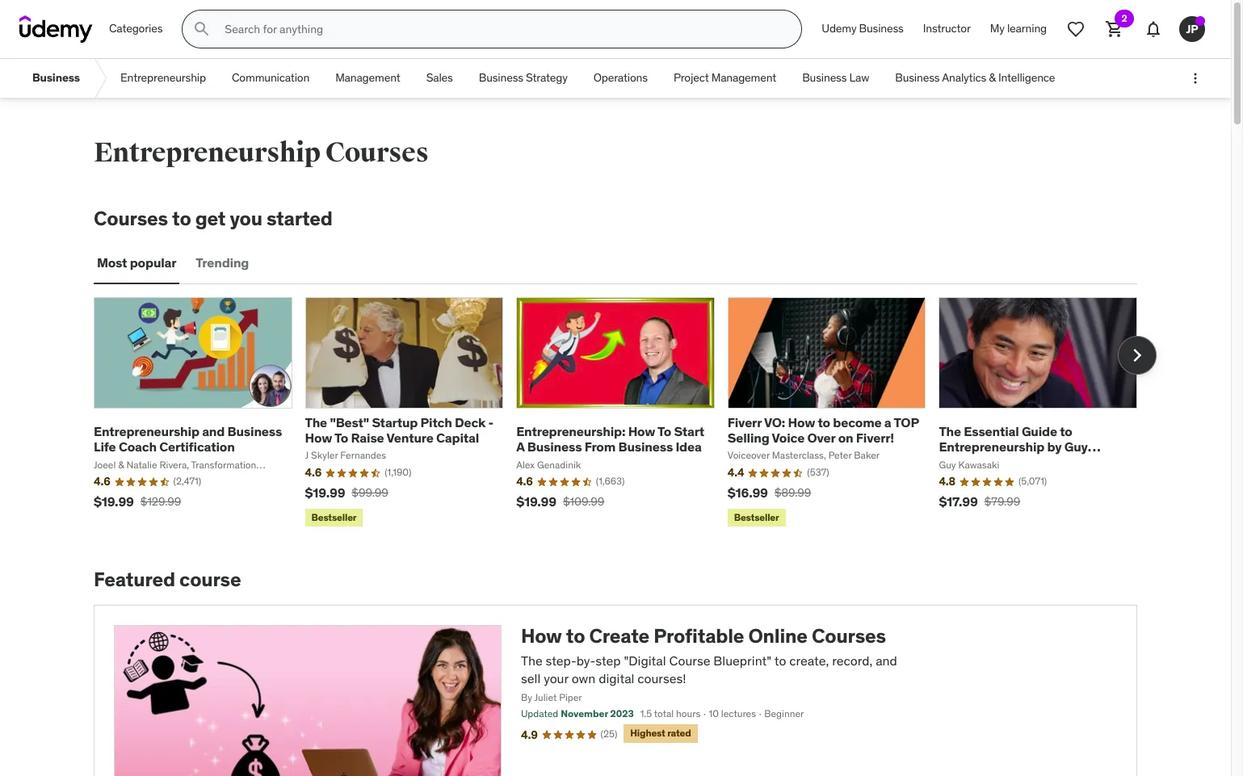 Task type: vqa. For each thing, say whether or not it's contained in the screenshot.
'Music + Audio Production in Logic Pro X - The Complete Guide' link
no



Task type: describe. For each thing, give the bounding box(es) containing it.
notifications image
[[1144, 19, 1164, 39]]

kawasaki
[[939, 455, 997, 471]]

by
[[521, 692, 533, 704]]

updated november 2023
[[521, 708, 634, 721]]

entrepreneurship inside the essential guide to entrepreneurship by guy kawasaki
[[939, 439, 1045, 455]]

business analytics & intelligence
[[896, 70, 1056, 85]]

essential
[[964, 424, 1020, 440]]

beginner
[[765, 708, 804, 721]]

the for the "best" startup pitch deck - how to raise venture capital
[[305, 415, 327, 431]]

communication
[[232, 70, 310, 85]]

startup
[[372, 415, 418, 431]]

1.5
[[641, 708, 652, 721]]

entrepreneurship for entrepreneurship and business life coach certification
[[94, 424, 199, 440]]

business strategy
[[479, 70, 568, 85]]

featured course
[[94, 568, 241, 593]]

profitable
[[654, 624, 745, 649]]

categories
[[109, 21, 163, 36]]

more subcategory menu links image
[[1188, 70, 1204, 86]]

course
[[670, 653, 711, 669]]

create
[[590, 624, 650, 649]]

instructor link
[[914, 10, 981, 48]]

highest rated
[[631, 728, 691, 740]]

lectures
[[722, 708, 757, 721]]

trending button
[[193, 244, 252, 283]]

-
[[489, 415, 494, 431]]

become
[[834, 415, 882, 431]]

a
[[885, 415, 892, 431]]

project
[[674, 70, 709, 85]]

2 link
[[1096, 10, 1135, 48]]

the for the essential guide to entrepreneurship by guy kawasaki
[[939, 424, 962, 440]]

courses!
[[638, 671, 687, 687]]

sales
[[426, 70, 453, 85]]

you have alerts image
[[1196, 16, 1206, 26]]

fiverr!
[[857, 430, 895, 446]]

10 lectures
[[709, 708, 757, 721]]

voice
[[772, 430, 805, 446]]

venture
[[387, 430, 434, 446]]

to inside the "best" startup pitch deck - how to raise venture capital
[[335, 430, 348, 446]]

business law link
[[790, 59, 883, 98]]

pitch
[[421, 415, 452, 431]]

how inside how to create profitable online courses the step-by-step "digital course blueprint" to create, record, and sell your own digital courses! by juliet piper
[[521, 624, 562, 649]]

categories button
[[99, 10, 172, 48]]

submit search image
[[193, 19, 212, 39]]

"best"
[[330, 415, 369, 431]]

the "best" startup pitch deck - how to raise venture capital
[[305, 415, 494, 446]]

juliet
[[535, 692, 557, 704]]

and inside how to create profitable online courses the step-by-step "digital course blueprint" to create, record, and sell your own digital courses! by juliet piper
[[876, 653, 898, 669]]

entrepreneurship and business life coach certification
[[94, 424, 282, 455]]

entrepreneurship courses
[[94, 136, 429, 170]]

certification
[[159, 439, 235, 455]]

over
[[808, 430, 836, 446]]

1.5 total hours
[[641, 708, 701, 721]]

strategy
[[526, 70, 568, 85]]

digital
[[599, 671, 635, 687]]

to up by-
[[566, 624, 585, 649]]

the essential guide to entrepreneurship by guy kawasaki
[[939, 424, 1089, 471]]

step-
[[546, 653, 577, 669]]

you
[[230, 206, 263, 231]]

the inside how to create profitable online courses the step-by-step "digital course blueprint" to create, record, and sell your own digital courses! by juliet piper
[[521, 653, 543, 669]]

"digital
[[624, 653, 667, 669]]

learning
[[1008, 21, 1047, 36]]

2 management from the left
[[712, 70, 777, 85]]

life
[[94, 439, 116, 455]]

entrepreneurship for entrepreneurship
[[120, 70, 206, 85]]

the "best" startup pitch deck - how to raise venture capital link
[[305, 415, 494, 446]]

business inside the entrepreneurship and business life coach certification
[[228, 424, 282, 440]]

udemy
[[822, 21, 857, 36]]

analytics
[[943, 70, 987, 85]]

arrow pointing to subcategory menu links image
[[93, 59, 107, 98]]

by
[[1048, 439, 1062, 455]]

courses to get you started
[[94, 206, 333, 231]]

fiverr vo: how to become a top selling voice over on fiverr!
[[728, 415, 919, 446]]

vo:
[[765, 415, 786, 431]]

raise
[[351, 430, 384, 446]]

most popular
[[97, 255, 176, 271]]

shopping cart with 2 items image
[[1106, 19, 1125, 39]]

business strategy link
[[466, 59, 581, 98]]

carousel element
[[94, 297, 1157, 530]]

and inside the entrepreneurship and business life coach certification
[[202, 424, 225, 440]]

trending
[[196, 255, 249, 271]]

piper
[[559, 692, 582, 704]]

how to create profitable online courses the step-by-step "digital course blueprint" to create, record, and sell your own digital courses! by juliet piper
[[521, 624, 898, 704]]

november
[[561, 708, 608, 721]]



Task type: locate. For each thing, give the bounding box(es) containing it.
intelligence
[[999, 70, 1056, 85]]

and
[[202, 424, 225, 440], [876, 653, 898, 669]]

0 horizontal spatial to
[[335, 430, 348, 446]]

business analytics & intelligence link
[[883, 59, 1069, 98]]

entrepreneurship
[[120, 70, 206, 85], [94, 136, 321, 170], [94, 424, 199, 440], [939, 439, 1045, 455]]

0 horizontal spatial courses
[[94, 206, 168, 231]]

how inside fiverr vo: how to become a top selling voice over on fiverr!
[[788, 415, 816, 431]]

guide
[[1022, 424, 1058, 440]]

capital
[[436, 430, 479, 446]]

your
[[544, 671, 569, 687]]

course
[[179, 568, 241, 593]]

guy
[[1065, 439, 1089, 455]]

and right coach
[[202, 424, 225, 440]]

how inside the "best" startup pitch deck - how to raise venture capital
[[305, 430, 332, 446]]

and right 'record,'
[[876, 653, 898, 669]]

own
[[572, 671, 596, 687]]

how left raise
[[305, 430, 332, 446]]

rated
[[668, 728, 691, 740]]

my
[[991, 21, 1005, 36]]

courses inside how to create profitable online courses the step-by-step "digital course blueprint" to create, record, and sell your own digital courses! by juliet piper
[[812, 624, 887, 649]]

to inside the essential guide to entrepreneurship by guy kawasaki
[[1061, 424, 1073, 440]]

to left start
[[658, 424, 672, 440]]

the up kawasaki
[[939, 424, 962, 440]]

from
[[585, 439, 616, 455]]

how right from
[[629, 424, 656, 440]]

a
[[517, 439, 525, 455]]

deck
[[455, 415, 486, 431]]

1 vertical spatial and
[[876, 653, 898, 669]]

0 vertical spatial courses
[[325, 136, 429, 170]]

management right project
[[712, 70, 777, 85]]

blueprint"
[[714, 653, 772, 669]]

entrepreneurship for entrepreneurship courses
[[94, 136, 321, 170]]

instructor
[[924, 21, 971, 36]]

fiverr vo: how to become a top selling voice over on fiverr! link
[[728, 415, 919, 446]]

the inside the "best" startup pitch deck - how to raise venture capital
[[305, 415, 327, 431]]

step
[[596, 653, 621, 669]]

project management link
[[661, 59, 790, 98]]

&
[[990, 70, 996, 85]]

business link
[[19, 59, 93, 98]]

1 horizontal spatial courses
[[325, 136, 429, 170]]

entrepreneurship inside the entrepreneurship and business life coach certification
[[94, 424, 199, 440]]

courses down management link
[[325, 136, 429, 170]]

2023
[[611, 708, 634, 721]]

featured
[[94, 568, 175, 593]]

updated
[[521, 708, 559, 721]]

udemy business link
[[813, 10, 914, 48]]

the inside the essential guide to entrepreneurship by guy kawasaki
[[939, 424, 962, 440]]

entrepreneurship: how to start a business from business idea
[[517, 424, 705, 455]]

fiverr
[[728, 415, 762, 431]]

how inside entrepreneurship: how to start a business from business idea
[[629, 424, 656, 440]]

business law
[[803, 70, 870, 85]]

operations link
[[581, 59, 661, 98]]

udemy image
[[19, 15, 93, 43]]

to inside fiverr vo: how to become a top selling voice over on fiverr!
[[818, 415, 831, 431]]

the left "best"
[[305, 415, 327, 431]]

most
[[97, 255, 127, 271]]

record,
[[833, 653, 873, 669]]

highest
[[631, 728, 666, 740]]

selling
[[728, 430, 770, 446]]

idea
[[676, 439, 702, 455]]

popular
[[130, 255, 176, 271]]

to right guide
[[1061, 424, 1073, 440]]

to left on
[[818, 415, 831, 431]]

1 horizontal spatial to
[[658, 424, 672, 440]]

0 horizontal spatial management
[[336, 70, 401, 85]]

to left raise
[[335, 430, 348, 446]]

my learning link
[[981, 10, 1057, 48]]

0 horizontal spatial the
[[305, 415, 327, 431]]

the
[[305, 415, 327, 431], [939, 424, 962, 440], [521, 653, 543, 669]]

how up step-
[[521, 624, 562, 649]]

how right vo:
[[788, 415, 816, 431]]

coach
[[119, 439, 157, 455]]

entrepreneurship link
[[107, 59, 219, 98]]

management left sales
[[336, 70, 401, 85]]

courses up 'record,'
[[812, 624, 887, 649]]

started
[[267, 206, 333, 231]]

2
[[1122, 12, 1128, 24]]

2 horizontal spatial the
[[939, 424, 962, 440]]

project management
[[674, 70, 777, 85]]

online
[[749, 624, 808, 649]]

hours
[[677, 708, 701, 721]]

1 vertical spatial courses
[[94, 206, 168, 231]]

2 vertical spatial courses
[[812, 624, 887, 649]]

to left "get"
[[172, 206, 191, 231]]

1 management from the left
[[336, 70, 401, 85]]

on
[[839, 430, 854, 446]]

courses up most popular
[[94, 206, 168, 231]]

the essential guide to entrepreneurship by guy kawasaki link
[[939, 424, 1101, 471]]

the up "sell"
[[521, 653, 543, 669]]

jp
[[1187, 21, 1199, 36]]

to down the online
[[775, 653, 787, 669]]

create,
[[790, 653, 830, 669]]

most popular button
[[94, 244, 180, 283]]

1 horizontal spatial and
[[876, 653, 898, 669]]

operations
[[594, 70, 648, 85]]

courses
[[325, 136, 429, 170], [94, 206, 168, 231], [812, 624, 887, 649]]

10
[[709, 708, 719, 721]]

sell
[[521, 671, 541, 687]]

1 horizontal spatial management
[[712, 70, 777, 85]]

management
[[336, 70, 401, 85], [712, 70, 777, 85]]

jp link
[[1174, 10, 1212, 48]]

to inside entrepreneurship: how to start a business from business idea
[[658, 424, 672, 440]]

0 horizontal spatial and
[[202, 424, 225, 440]]

entrepreneurship and business life coach certification link
[[94, 424, 282, 455]]

communication link
[[219, 59, 323, 98]]

Search for anything text field
[[222, 15, 783, 43]]

2 horizontal spatial courses
[[812, 624, 887, 649]]

next image
[[1125, 343, 1151, 368]]

entrepreneurship: how to start a business from business idea link
[[517, 424, 705, 455]]

wishlist image
[[1067, 19, 1086, 39]]

entrepreneurship:
[[517, 424, 626, 440]]

0 vertical spatial and
[[202, 424, 225, 440]]

(25)
[[601, 728, 618, 741]]

total
[[655, 708, 674, 721]]

management link
[[323, 59, 414, 98]]

1 horizontal spatial the
[[521, 653, 543, 669]]

how
[[788, 415, 816, 431], [629, 424, 656, 440], [305, 430, 332, 446], [521, 624, 562, 649]]

by-
[[577, 653, 596, 669]]



